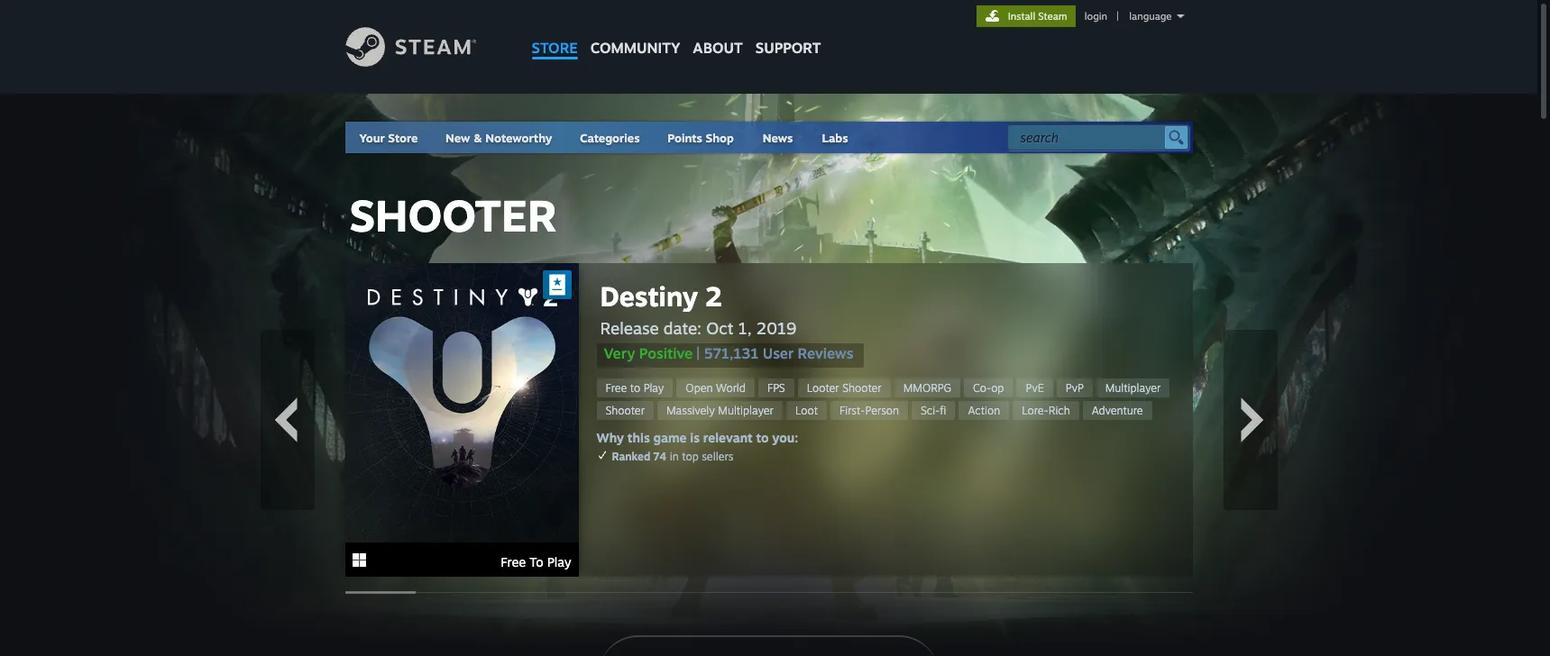 Task type: describe. For each thing, give the bounding box(es) containing it.
news link
[[749, 122, 808, 153]]

fps link
[[759, 379, 794, 398]]

why this game is relevant to you:
[[597, 430, 799, 446]]

looter shooter
[[807, 382, 882, 395]]

1,
[[739, 318, 752, 338]]

store
[[532, 39, 578, 57]]

new & noteworthy link
[[446, 131, 552, 145]]

action link
[[959, 401, 1010, 420]]

fps
[[768, 382, 785, 395]]

adventure link
[[1083, 401, 1153, 420]]

1 vertical spatial multiplayer
[[718, 404, 774, 418]]

free to play
[[606, 382, 664, 395]]

74
[[654, 450, 667, 464]]

about
[[693, 39, 743, 57]]

play for free to play
[[644, 382, 664, 395]]

about link
[[687, 0, 749, 61]]

new & noteworthy
[[446, 131, 552, 145]]

play for free to play
[[547, 555, 571, 570]]

very
[[604, 345, 635, 363]]

op
[[992, 382, 1004, 395]]

install steam
[[1008, 10, 1068, 23]]

user
[[763, 345, 794, 363]]

0 vertical spatial to
[[630, 382, 641, 395]]

top
[[682, 450, 699, 464]]

first-person link
[[831, 401, 908, 420]]

community
[[591, 39, 680, 57]]

massively multiplayer link
[[658, 401, 783, 420]]

person
[[866, 404, 899, 418]]

open world
[[686, 382, 746, 395]]

new
[[446, 131, 470, 145]]

open world link
[[677, 379, 755, 398]]

lore-
[[1022, 404, 1049, 418]]

multiplayer shooter
[[606, 382, 1161, 418]]

your store link
[[359, 131, 418, 145]]

install steam link
[[977, 5, 1076, 27]]

shooter for looter
[[843, 382, 882, 395]]

is
[[690, 430, 700, 446]]

relevant
[[703, 430, 753, 446]]

multiplayer inside multiplayer shooter
[[1106, 382, 1161, 395]]

free to play link
[[597, 379, 673, 398]]

multiplayer link
[[1097, 379, 1170, 398]]

world
[[716, 382, 746, 395]]

login link
[[1081, 10, 1111, 23]]

free for free to play
[[606, 382, 627, 395]]

first-
[[840, 404, 866, 418]]

language
[[1130, 10, 1172, 23]]

categories
[[580, 131, 640, 145]]

pvp link
[[1057, 379, 1093, 398]]

your
[[359, 131, 385, 145]]

action
[[968, 404, 1001, 418]]

previous image
[[263, 398, 308, 443]]

massively multiplayer
[[667, 404, 774, 418]]

destiny 2 link
[[600, 280, 865, 313]]

0 vertical spatial |
[[1117, 10, 1120, 23]]

to
[[530, 555, 544, 570]]

1 vertical spatial to
[[756, 430, 769, 446]]

rich
[[1049, 404, 1071, 418]]

game
[[654, 430, 687, 446]]

destiny
[[600, 280, 698, 313]]

571,131
[[704, 345, 759, 363]]

ranked 74 in top sellers
[[612, 450, 734, 464]]

install
[[1008, 10, 1036, 23]]

categories link
[[580, 131, 640, 145]]

shooter for multiplayer
[[606, 404, 645, 418]]

pvp
[[1066, 382, 1084, 395]]

news
[[763, 131, 793, 145]]

steam
[[1039, 10, 1068, 23]]

reviews
[[798, 345, 854, 363]]



Task type: locate. For each thing, give the bounding box(es) containing it.
looter shooter link
[[798, 379, 891, 398]]

0 horizontal spatial multiplayer
[[718, 404, 774, 418]]

destiny 2 release date: oct 1, 2019 very positive | 571,131 user reviews
[[600, 280, 854, 363]]

labs
[[822, 131, 848, 145]]

mmorpg link
[[895, 379, 961, 398]]

community link
[[584, 0, 687, 65]]

0 horizontal spatial |
[[697, 345, 700, 363]]

0 horizontal spatial play
[[547, 555, 571, 570]]

in
[[670, 450, 679, 464]]

shooter up first-person
[[843, 382, 882, 395]]

looter
[[807, 382, 840, 395]]

0 vertical spatial multiplayer
[[1106, 382, 1161, 395]]

massively
[[667, 404, 715, 418]]

1 horizontal spatial multiplayer
[[1106, 382, 1161, 395]]

0 horizontal spatial to
[[630, 382, 641, 395]]

support link
[[749, 0, 828, 61]]

1 vertical spatial |
[[697, 345, 700, 363]]

positive
[[639, 345, 693, 363]]

2
[[706, 280, 723, 313]]

points shop
[[668, 131, 734, 145]]

0 horizontal spatial free
[[501, 555, 526, 570]]

1 horizontal spatial free
[[606, 382, 627, 395]]

| down the date:
[[697, 345, 700, 363]]

shooter down new
[[350, 189, 557, 243]]

1 horizontal spatial play
[[644, 382, 664, 395]]

play up shooter link
[[644, 382, 664, 395]]

loot link
[[787, 401, 827, 420]]

0 vertical spatial free
[[606, 382, 627, 395]]

store link
[[525, 0, 584, 65]]

oct
[[707, 318, 734, 338]]

shooter link
[[597, 401, 654, 420]]

adventure
[[1092, 404, 1144, 418]]

to left you:
[[756, 430, 769, 446]]

next image
[[1230, 398, 1275, 443]]

2 horizontal spatial shooter
[[843, 382, 882, 395]]

co-op link
[[964, 379, 1013, 398]]

pve
[[1026, 382, 1044, 395]]

0 vertical spatial shooter
[[350, 189, 557, 243]]

search text field
[[1021, 126, 1161, 150]]

shooter inside multiplayer shooter
[[606, 404, 645, 418]]

free left to at left
[[501, 555, 526, 570]]

1 vertical spatial shooter
[[843, 382, 882, 395]]

free
[[606, 382, 627, 395], [501, 555, 526, 570]]

points
[[668, 131, 703, 145]]

| inside destiny 2 release date: oct 1, 2019 very positive | 571,131 user reviews
[[697, 345, 700, 363]]

you:
[[772, 430, 799, 446]]

login
[[1085, 10, 1108, 23]]

co-
[[973, 382, 992, 395]]

shooter down the free to play
[[606, 404, 645, 418]]

shop
[[706, 131, 734, 145]]

1 vertical spatial free
[[501, 555, 526, 570]]

destiny 2 image
[[345, 263, 579, 543]]

loot
[[796, 404, 818, 418]]

1 vertical spatial play
[[547, 555, 571, 570]]

labs link
[[808, 122, 863, 153]]

to
[[630, 382, 641, 395], [756, 430, 769, 446]]

first-person
[[840, 404, 899, 418]]

pve link
[[1017, 379, 1053, 398]]

lore-rich
[[1022, 404, 1071, 418]]

noteworthy
[[485, 131, 552, 145]]

lore-rich link
[[1013, 401, 1080, 420]]

play right to at left
[[547, 555, 571, 570]]

sci-
[[921, 404, 940, 418]]

multiplayer down world
[[718, 404, 774, 418]]

support
[[756, 39, 821, 57]]

release
[[600, 318, 659, 338]]

free up shooter link
[[606, 382, 627, 395]]

your store
[[359, 131, 418, 145]]

store
[[388, 131, 418, 145]]

1 horizontal spatial shooter
[[606, 404, 645, 418]]

free for free to play
[[501, 555, 526, 570]]

|
[[1117, 10, 1120, 23], [697, 345, 700, 363]]

1 horizontal spatial |
[[1117, 10, 1120, 23]]

this
[[628, 430, 650, 446]]

date:
[[664, 318, 702, 338]]

play
[[644, 382, 664, 395], [547, 555, 571, 570]]

2 vertical spatial shooter
[[606, 404, 645, 418]]

multiplayer up adventure link
[[1106, 382, 1161, 395]]

2019
[[757, 318, 797, 338]]

fi
[[940, 404, 947, 418]]

points shop link
[[653, 122, 749, 153]]

free to play
[[501, 555, 571, 570]]

free to play link
[[345, 263, 579, 580]]

sellers
[[702, 450, 734, 464]]

0 horizontal spatial shooter
[[350, 189, 557, 243]]

why
[[597, 430, 624, 446]]

sci-fi link
[[912, 401, 956, 420]]

&
[[473, 131, 482, 145]]

shooter
[[350, 189, 557, 243], [843, 382, 882, 395], [606, 404, 645, 418]]

ranked
[[612, 450, 651, 464]]

sci-fi
[[921, 404, 947, 418]]

to up shooter link
[[630, 382, 641, 395]]

multiplayer
[[1106, 382, 1161, 395], [718, 404, 774, 418]]

0 vertical spatial play
[[644, 382, 664, 395]]

1 horizontal spatial to
[[756, 430, 769, 446]]

open
[[686, 382, 713, 395]]

| right login link
[[1117, 10, 1120, 23]]



Task type: vqa. For each thing, say whether or not it's contained in the screenshot.
Open
yes



